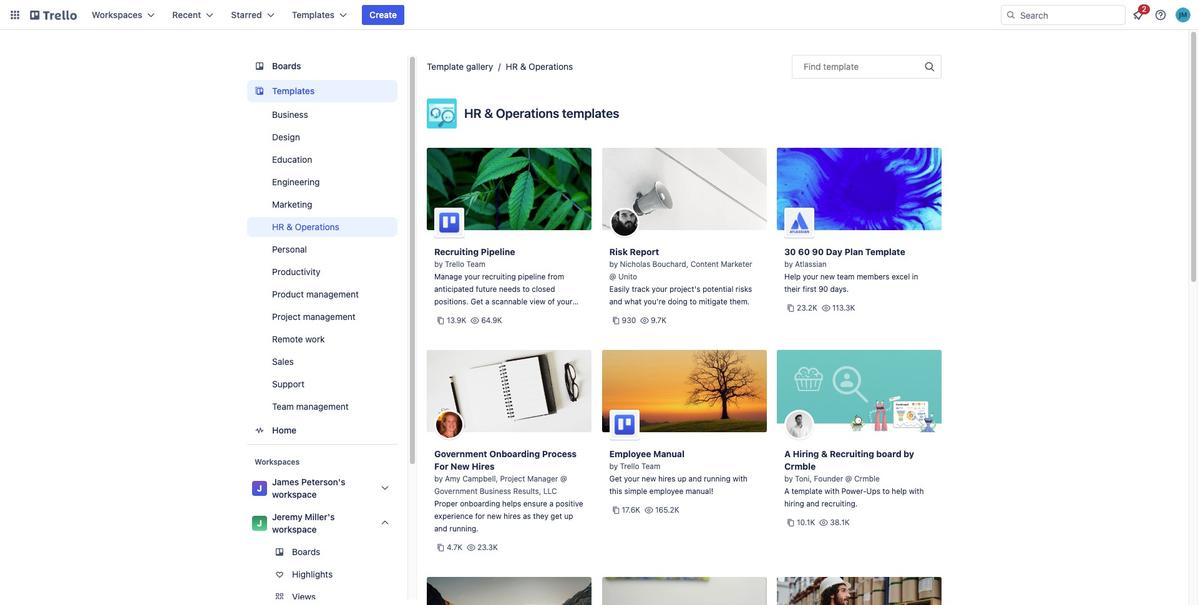 Task type: vqa. For each thing, say whether or not it's contained in the screenshot.
Your boards with 2 items Element
no



Task type: describe. For each thing, give the bounding box(es) containing it.
template board image
[[252, 84, 267, 99]]

team management
[[272, 402, 349, 412]]

a hiring & recruiting board by crmble by toni, founder @ crmble a template with power-ups to help with hiring and recruiting.
[[785, 449, 924, 509]]

2 a from the top
[[785, 487, 790, 496]]

find
[[804, 61, 822, 72]]

2 horizontal spatial with
[[910, 487, 924, 496]]

10.1k
[[797, 518, 816, 528]]

nicholas
[[620, 260, 651, 269]]

government onboarding process for new hires by amy campbell, project manager @ government business results, llc proper onboarding helps ensure a positive experience for new hires as they get up and running.
[[435, 449, 584, 534]]

2 notifications image
[[1131, 7, 1146, 22]]

easily
[[610, 285, 630, 294]]

get
[[551, 512, 563, 521]]

0 horizontal spatial hr
[[272, 222, 284, 232]]

template inside field
[[824, 61, 859, 72]]

workspace for jeremy
[[272, 525, 317, 535]]

create
[[370, 9, 397, 20]]

by inside government onboarding process for new hires by amy campbell, project manager @ government business results, llc proper onboarding helps ensure a positive experience for new hires as they get up and running.
[[435, 475, 443, 484]]

onboarding
[[460, 500, 500, 509]]

education link
[[247, 150, 398, 170]]

marketer
[[721, 260, 753, 269]]

remote work link
[[247, 330, 398, 350]]

template inside 30 60 90 day plan template by atlassian help your new team members excel in their first 90 days.
[[866, 247, 906, 257]]

hr & operations icon image
[[427, 99, 457, 129]]

2 horizontal spatial hr
[[506, 61, 518, 72]]

sales
[[272, 357, 294, 367]]

risks
[[736, 285, 753, 294]]

support
[[272, 379, 305, 390]]

marketing link
[[247, 195, 398, 215]]

j for james
[[257, 483, 262, 494]]

new inside employee manual by trello team get your new hires up and running with this simple employee manual!
[[642, 475, 657, 484]]

165.2k
[[656, 506, 680, 515]]

a
[[550, 500, 554, 509]]

highlights
[[292, 569, 333, 580]]

project's
[[670, 285, 701, 294]]

engineering link
[[247, 172, 398, 192]]

38.1k
[[831, 518, 850, 528]]

results,
[[514, 487, 542, 496]]

you're
[[644, 297, 666, 307]]

engineering
[[272, 177, 320, 187]]

for
[[475, 512, 485, 521]]

1 vertical spatial workspaces
[[255, 458, 300, 467]]

workspace for james
[[272, 490, 317, 500]]

17.6k
[[622, 506, 641, 515]]

gallery
[[466, 61, 494, 72]]

create button
[[362, 5, 405, 25]]

team for employee
[[642, 462, 661, 471]]

23.2k
[[797, 303, 818, 313]]

project management link
[[247, 307, 398, 327]]

hr & operations templates
[[465, 106, 620, 121]]

primary element
[[0, 0, 1199, 30]]

Find template field
[[792, 55, 942, 79]]

unito
[[619, 272, 638, 282]]

help
[[892, 487, 908, 496]]

1 horizontal spatial with
[[825, 487, 840, 496]]

boards for home
[[272, 61, 301, 71]]

sales link
[[247, 352, 398, 372]]

amy campbell, project manager @ government business results, llc image
[[435, 410, 465, 440]]

potential
[[703, 285, 734, 294]]

with inside employee manual by trello team get your new hires up and running with this simple employee manual!
[[733, 475, 748, 484]]

work
[[306, 334, 325, 345]]

by inside employee manual by trello team get your new hires up and running with this simple employee manual!
[[610, 462, 618, 471]]

power-
[[842, 487, 867, 496]]

hires inside employee manual by trello team get your new hires up and running with this simple employee manual!
[[659, 475, 676, 484]]

management for project management
[[303, 312, 356, 322]]

new inside government onboarding process for new hires by amy campbell, project manager @ government business results, llc proper onboarding helps ensure a positive experience for new hires as they get up and running.
[[487, 512, 502, 521]]

templates link
[[247, 80, 398, 102]]

9.7k
[[651, 316, 667, 325]]

manual!
[[686, 487, 714, 496]]

templates
[[563, 106, 620, 121]]

risk
[[610, 247, 628, 257]]

hires
[[472, 461, 495, 472]]

management for team management
[[296, 402, 349, 412]]

0 horizontal spatial hr & operations link
[[247, 217, 398, 237]]

education
[[272, 154, 312, 165]]

930
[[622, 316, 636, 325]]

what
[[625, 297, 642, 307]]

trello for employee manual
[[620, 462, 640, 471]]

running.
[[450, 525, 479, 534]]

& right "hr & operations icon" in the left of the page
[[485, 106, 493, 121]]

2 vertical spatial operations
[[295, 222, 340, 232]]

jeremy
[[272, 512, 303, 523]]

template gallery link
[[427, 61, 494, 72]]

productivity
[[272, 267, 321, 277]]

hiring
[[785, 500, 805, 509]]

team for recruiting
[[467, 260, 486, 269]]

and inside a hiring & recruiting board by crmble by toni, founder @ crmble a template with power-ups to help with hiring and recruiting.
[[807, 500, 820, 509]]

1 vertical spatial operations
[[496, 106, 560, 121]]

doing
[[668, 297, 688, 307]]

productivity link
[[247, 262, 398, 282]]

employee
[[610, 449, 652, 460]]

new
[[451, 461, 470, 472]]

1 vertical spatial 90
[[819, 285, 829, 294]]

recent button
[[165, 5, 221, 25]]

hires inside government onboarding process for new hires by amy campbell, project manager @ government business results, llc proper onboarding helps ensure a positive experience for new hires as they get up and running.
[[504, 512, 521, 521]]

trello team image for employee manual
[[610, 410, 640, 440]]

their
[[785, 285, 801, 294]]

forward image
[[395, 590, 410, 605]]

to inside a hiring & recruiting board by crmble by toni, founder @ crmble a template with power-ups to help with hiring and recruiting.
[[883, 487, 890, 496]]

1 a from the top
[[785, 449, 791, 460]]

workspaces button
[[84, 5, 162, 25]]

manager
[[528, 475, 558, 484]]

day
[[827, 247, 843, 257]]

0 vertical spatial template
[[427, 61, 464, 72]]

running
[[704, 475, 731, 484]]

2 government from the top
[[435, 487, 478, 496]]

starred
[[231, 9, 262, 20]]

0 vertical spatial crmble
[[785, 461, 816, 472]]

employee
[[650, 487, 684, 496]]

templates inside dropdown button
[[292, 9, 335, 20]]

your inside employee manual by trello team get your new hires up and running with this simple employee manual!
[[624, 475, 640, 484]]

days.
[[831, 285, 849, 294]]

1 horizontal spatial hr
[[465, 106, 482, 121]]

onboarding
[[490, 449, 540, 460]]

boards link for views
[[247, 543, 398, 563]]

views
[[292, 592, 316, 603]]



Task type: locate. For each thing, give the bounding box(es) containing it.
0 vertical spatial trello team image
[[435, 208, 465, 238]]

boards for views
[[292, 547, 321, 558]]

template inside a hiring & recruiting board by crmble by toni, founder @ crmble a template with power-ups to help with hiring and recruiting.
[[792, 487, 823, 496]]

60
[[799, 247, 810, 257]]

0 horizontal spatial project
[[272, 312, 301, 322]]

workspaces inside "dropdown button"
[[92, 9, 142, 20]]

0 vertical spatial templates
[[292, 9, 335, 20]]

0 vertical spatial recruiting
[[435, 247, 479, 257]]

1 horizontal spatial new
[[642, 475, 657, 484]]

1 horizontal spatial your
[[652, 285, 668, 294]]

new up days.
[[821, 272, 835, 282]]

by inside recruiting pipeline by trello team
[[435, 260, 443, 269]]

1 vertical spatial j
[[257, 518, 262, 529]]

management down "support" link at the bottom of the page
[[296, 402, 349, 412]]

0 horizontal spatial trello team image
[[435, 208, 465, 238]]

hr & operations link up "personal" 'link'
[[247, 217, 398, 237]]

product
[[272, 289, 304, 300]]

template left the gallery
[[427, 61, 464, 72]]

1 horizontal spatial trello team image
[[610, 410, 640, 440]]

0 vertical spatial 90
[[813, 247, 824, 257]]

recruiting pipeline by trello team
[[435, 247, 516, 269]]

0 vertical spatial boards
[[272, 61, 301, 71]]

0 horizontal spatial hires
[[504, 512, 521, 521]]

0 horizontal spatial crmble
[[785, 461, 816, 472]]

with right running
[[733, 475, 748, 484]]

1 horizontal spatial hires
[[659, 475, 676, 484]]

& right hiring
[[822, 449, 828, 460]]

& inside a hiring & recruiting board by crmble by toni, founder @ crmble a template with power-ups to help with hiring and recruiting.
[[822, 449, 828, 460]]

template down the toni,
[[792, 487, 823, 496]]

1 vertical spatial templates
[[272, 86, 315, 96]]

workspace down "jeremy"
[[272, 525, 317, 535]]

them.
[[730, 297, 750, 307]]

1 vertical spatial team
[[272, 402, 294, 412]]

with
[[733, 475, 748, 484], [825, 487, 840, 496], [910, 487, 924, 496]]

1 horizontal spatial template
[[866, 247, 906, 257]]

project inside government onboarding process for new hires by amy campbell, project manager @ government business results, llc proper onboarding helps ensure a positive experience for new hires as they get up and running.
[[500, 475, 525, 484]]

trello team image for recruiting pipeline
[[435, 208, 465, 238]]

1 vertical spatial a
[[785, 487, 790, 496]]

0 vertical spatial workspace
[[272, 490, 317, 500]]

helps
[[503, 500, 522, 509]]

workspaces
[[92, 9, 142, 20], [255, 458, 300, 467]]

hr up "personal"
[[272, 222, 284, 232]]

design link
[[247, 127, 398, 147]]

1 horizontal spatial recruiting
[[830, 449, 875, 460]]

james peterson's workspace
[[272, 477, 346, 500]]

& up "personal"
[[287, 222, 293, 232]]

0 horizontal spatial up
[[565, 512, 574, 521]]

up
[[678, 475, 687, 484], [565, 512, 574, 521]]

0 horizontal spatial @
[[561, 475, 567, 484]]

team down manual on the bottom right
[[642, 462, 661, 471]]

j
[[257, 483, 262, 494], [257, 518, 262, 529]]

0 vertical spatial operations
[[529, 61, 573, 72]]

bouchard,
[[653, 260, 689, 269]]

1 vertical spatial new
[[642, 475, 657, 484]]

30 60 90 day plan template by atlassian help your new team members excel in their first 90 days.
[[785, 247, 919, 294]]

1 horizontal spatial business
[[480, 487, 511, 496]]

hr & operations link up hr & operations templates
[[506, 61, 573, 72]]

23.3k
[[478, 543, 498, 553]]

templates right starred popup button
[[292, 9, 335, 20]]

boards link
[[247, 55, 398, 77], [247, 543, 398, 563]]

track
[[632, 285, 650, 294]]

boards link up the highlights link
[[247, 543, 398, 563]]

process
[[543, 449, 577, 460]]

a left hiring
[[785, 449, 791, 460]]

Search field
[[1017, 6, 1126, 24]]

get
[[610, 475, 622, 484]]

operations
[[529, 61, 573, 72], [496, 106, 560, 121], [295, 222, 340, 232]]

hiring
[[793, 449, 820, 460]]

up right get
[[565, 512, 574, 521]]

@ inside government onboarding process for new hires by amy campbell, project manager @ government business results, llc proper onboarding helps ensure a positive experience for new hires as they get up and running.
[[561, 475, 567, 484]]

trello for recruiting pipeline
[[445, 260, 465, 269]]

1 horizontal spatial workspaces
[[255, 458, 300, 467]]

up inside employee manual by trello team get your new hires up and running with this simple employee manual!
[[678, 475, 687, 484]]

1 j from the top
[[257, 483, 262, 494]]

and up manual!
[[689, 475, 702, 484]]

government
[[435, 449, 488, 460], [435, 487, 478, 496]]

1 horizontal spatial hr & operations
[[506, 61, 573, 72]]

2 horizontal spatial new
[[821, 272, 835, 282]]

trello team image
[[435, 208, 465, 238], [610, 410, 640, 440]]

product management
[[272, 289, 359, 300]]

boards right board image
[[272, 61, 301, 71]]

crmble up ups at the bottom right of page
[[855, 475, 880, 484]]

jeremy miller (jeremymiller198) image
[[1176, 7, 1191, 22]]

business inside government onboarding process for new hires by amy campbell, project manager @ government business results, llc proper onboarding helps ensure a positive experience for new hires as they get up and running.
[[480, 487, 511, 496]]

0 vertical spatial a
[[785, 449, 791, 460]]

up up "employee"
[[678, 475, 687, 484]]

4.7k
[[447, 543, 463, 553]]

1 vertical spatial to
[[883, 487, 890, 496]]

1 horizontal spatial template
[[824, 61, 859, 72]]

13.9k
[[447, 316, 467, 325]]

and down the easily on the right of page
[[610, 297, 623, 307]]

crmble up the toni,
[[785, 461, 816, 472]]

template gallery
[[427, 61, 494, 72]]

team
[[838, 272, 855, 282]]

to inside risk report by nicholas bouchard, content marketer @ unito easily track your project's potential risks and what you're doing to mitigate them.
[[690, 297, 697, 307]]

0 horizontal spatial workspaces
[[92, 9, 142, 20]]

design
[[272, 132, 300, 142]]

find template
[[804, 61, 859, 72]]

trello team image up recruiting pipeline by trello team in the left top of the page
[[435, 208, 465, 238]]

management down the product management link
[[303, 312, 356, 322]]

2 horizontal spatial team
[[642, 462, 661, 471]]

nicholas bouchard, content marketer @ unito image
[[610, 208, 640, 238]]

board
[[877, 449, 902, 460]]

management for product management
[[307, 289, 359, 300]]

1 horizontal spatial up
[[678, 475, 687, 484]]

0 vertical spatial to
[[690, 297, 697, 307]]

1 horizontal spatial team
[[467, 260, 486, 269]]

0 vertical spatial management
[[307, 289, 359, 300]]

by inside risk report by nicholas bouchard, content marketer @ unito easily track your project's potential risks and what you're doing to mitigate them.
[[610, 260, 618, 269]]

0 vertical spatial template
[[824, 61, 859, 72]]

a
[[785, 449, 791, 460], [785, 487, 790, 496]]

0 vertical spatial up
[[678, 475, 687, 484]]

1 vertical spatial workspace
[[272, 525, 317, 535]]

1 vertical spatial business
[[480, 487, 511, 496]]

1 vertical spatial recruiting
[[830, 449, 875, 460]]

trello team image up the employee at the bottom right
[[610, 410, 640, 440]]

1 vertical spatial hires
[[504, 512, 521, 521]]

back to home image
[[30, 5, 77, 25]]

1 vertical spatial project
[[500, 475, 525, 484]]

@
[[610, 272, 617, 282], [561, 475, 567, 484], [846, 475, 853, 484]]

0 horizontal spatial hr & operations
[[272, 222, 340, 232]]

0 horizontal spatial team
[[272, 402, 294, 412]]

hires up "employee"
[[659, 475, 676, 484]]

1 vertical spatial management
[[303, 312, 356, 322]]

30
[[785, 247, 797, 257]]

boards up highlights
[[292, 547, 321, 558]]

trello inside recruiting pipeline by trello team
[[445, 260, 465, 269]]

team down the support
[[272, 402, 294, 412]]

90 right 60
[[813, 247, 824, 257]]

business link
[[247, 105, 398, 125]]

home image
[[252, 423, 267, 438]]

1 boards link from the top
[[247, 55, 398, 77]]

hr & operations down marketing
[[272, 222, 340, 232]]

toni, founder @ crmble image
[[785, 410, 815, 440]]

trello inside employee manual by trello team get your new hires up and running with this simple employee manual!
[[620, 462, 640, 471]]

workspace inside jeremy miller's workspace
[[272, 525, 317, 535]]

and inside government onboarding process for new hires by amy campbell, project manager @ government business results, llc proper onboarding helps ensure a positive experience for new hires as they get up and running.
[[435, 525, 448, 534]]

and inside risk report by nicholas bouchard, content marketer @ unito easily track your project's potential risks and what you're doing to mitigate them.
[[610, 297, 623, 307]]

as
[[523, 512, 531, 521]]

1 vertical spatial government
[[435, 487, 478, 496]]

1 vertical spatial up
[[565, 512, 574, 521]]

james
[[272, 477, 299, 488]]

content
[[691, 260, 719, 269]]

pipeline
[[481, 247, 516, 257]]

recruiting inside recruiting pipeline by trello team
[[435, 247, 479, 257]]

2 horizontal spatial @
[[846, 475, 853, 484]]

to right ups at the bottom right of page
[[883, 487, 890, 496]]

plan
[[845, 247, 864, 257]]

boards link for home
[[247, 55, 398, 77]]

0 vertical spatial hr & operations
[[506, 61, 573, 72]]

0 horizontal spatial new
[[487, 512, 502, 521]]

90
[[813, 247, 824, 257], [819, 285, 829, 294]]

business down campbell, on the left of page
[[480, 487, 511, 496]]

management down productivity link at the top left of page
[[307, 289, 359, 300]]

by
[[435, 260, 443, 269], [610, 260, 618, 269], [785, 260, 793, 269], [904, 449, 915, 460], [610, 462, 618, 471], [435, 475, 443, 484], [785, 475, 793, 484]]

0 vertical spatial hires
[[659, 475, 676, 484]]

and right hiring
[[807, 500, 820, 509]]

government down amy
[[435, 487, 478, 496]]

hr & operations up hr & operations templates
[[506, 61, 573, 72]]

a up hiring
[[785, 487, 790, 496]]

@ up power-
[[846, 475, 853, 484]]

template
[[427, 61, 464, 72], [866, 247, 906, 257]]

atlassian image
[[785, 208, 815, 238]]

in
[[913, 272, 919, 282]]

for
[[435, 461, 449, 472]]

2 vertical spatial your
[[624, 475, 640, 484]]

ensure
[[524, 500, 548, 509]]

first
[[803, 285, 817, 294]]

highlights link
[[247, 565, 398, 585]]

jeremy miller's workspace
[[272, 512, 335, 535]]

0 vertical spatial hr & operations link
[[506, 61, 573, 72]]

views link
[[247, 588, 410, 606]]

0 vertical spatial hr
[[506, 61, 518, 72]]

0 horizontal spatial your
[[624, 475, 640, 484]]

template up members in the top right of the page
[[866, 247, 906, 257]]

2 vertical spatial team
[[642, 462, 661, 471]]

0 vertical spatial business
[[272, 109, 308, 120]]

toni,
[[796, 475, 812, 484]]

members
[[857, 272, 890, 282]]

your up "simple" at the bottom right of the page
[[624, 475, 640, 484]]

1 vertical spatial your
[[652, 285, 668, 294]]

to down project's
[[690, 297, 697, 307]]

template right find
[[824, 61, 859, 72]]

2 vertical spatial new
[[487, 512, 502, 521]]

1 workspace from the top
[[272, 490, 317, 500]]

project
[[272, 312, 301, 322], [500, 475, 525, 484]]

0 vertical spatial team
[[467, 260, 486, 269]]

hires down helps
[[504, 512, 521, 521]]

team inside employee manual by trello team get your new hires up and running with this simple employee manual!
[[642, 462, 661, 471]]

j left "jeremy"
[[257, 518, 262, 529]]

0 horizontal spatial business
[[272, 109, 308, 120]]

j left james
[[257, 483, 262, 494]]

hires
[[659, 475, 676, 484], [504, 512, 521, 521]]

0 horizontal spatial template
[[792, 487, 823, 496]]

1 horizontal spatial crmble
[[855, 475, 880, 484]]

113.3k
[[833, 303, 856, 313]]

1 vertical spatial template
[[792, 487, 823, 496]]

0 vertical spatial j
[[257, 483, 262, 494]]

1 horizontal spatial project
[[500, 475, 525, 484]]

help
[[785, 272, 801, 282]]

hr right "hr & operations icon" in the left of the page
[[465, 106, 482, 121]]

0 vertical spatial your
[[803, 272, 819, 282]]

2 horizontal spatial your
[[803, 272, 819, 282]]

2 j from the top
[[257, 518, 262, 529]]

trello down the employee at the bottom right
[[620, 462, 640, 471]]

1 horizontal spatial @
[[610, 272, 617, 282]]

90 right first
[[819, 285, 829, 294]]

search image
[[1007, 10, 1017, 20]]

remote
[[272, 334, 303, 345]]

2 vertical spatial hr
[[272, 222, 284, 232]]

1 vertical spatial template
[[866, 247, 906, 257]]

government up new
[[435, 449, 488, 460]]

team down pipeline
[[467, 260, 486, 269]]

template
[[824, 61, 859, 72], [792, 487, 823, 496]]

team inside recruiting pipeline by trello team
[[467, 260, 486, 269]]

your down atlassian
[[803, 272, 819, 282]]

0 horizontal spatial recruiting
[[435, 247, 479, 257]]

0 vertical spatial government
[[435, 449, 488, 460]]

and inside employee manual by trello team get your new hires up and running with this simple employee manual!
[[689, 475, 702, 484]]

1 vertical spatial trello team image
[[610, 410, 640, 440]]

project up remote on the left bottom of page
[[272, 312, 301, 322]]

with down founder
[[825, 487, 840, 496]]

0 vertical spatial workspaces
[[92, 9, 142, 20]]

@ inside a hiring & recruiting board by crmble by toni, founder @ crmble a template with power-ups to help with hiring and recruiting.
[[846, 475, 853, 484]]

workspace inside 'james peterson's workspace'
[[272, 490, 317, 500]]

1 government from the top
[[435, 449, 488, 460]]

1 vertical spatial boards
[[292, 547, 321, 558]]

home
[[272, 425, 297, 436]]

business
[[272, 109, 308, 120], [480, 487, 511, 496]]

project up results,
[[500, 475, 525, 484]]

@ inside risk report by nicholas bouchard, content marketer @ unito easily track your project's potential risks and what you're doing to mitigate them.
[[610, 272, 617, 282]]

and down the "experience"
[[435, 525, 448, 534]]

0 horizontal spatial to
[[690, 297, 697, 307]]

recent
[[172, 9, 201, 20]]

& right the gallery
[[520, 61, 527, 72]]

0 vertical spatial project
[[272, 312, 301, 322]]

new up "simple" at the bottom right of the page
[[642, 475, 657, 484]]

by inside 30 60 90 day plan template by atlassian help your new team members excel in their first 90 days.
[[785, 260, 793, 269]]

hr right the gallery
[[506, 61, 518, 72]]

board image
[[252, 59, 267, 74]]

2 vertical spatial management
[[296, 402, 349, 412]]

personal
[[272, 244, 307, 255]]

boards
[[272, 61, 301, 71], [292, 547, 321, 558]]

with right help
[[910, 487, 924, 496]]

1 vertical spatial crmble
[[855, 475, 880, 484]]

0 horizontal spatial template
[[427, 61, 464, 72]]

0 vertical spatial new
[[821, 272, 835, 282]]

@ up the easily on the right of page
[[610, 272, 617, 282]]

recruiting left pipeline
[[435, 247, 479, 257]]

hr & operations inside hr & operations link
[[272, 222, 340, 232]]

j for jeremy
[[257, 518, 262, 529]]

risk report by nicholas bouchard, content marketer @ unito easily track your project's potential risks and what you're doing to mitigate them.
[[610, 247, 753, 307]]

mitigate
[[699, 297, 728, 307]]

trello up the 13.9k
[[445, 260, 465, 269]]

1 vertical spatial hr & operations link
[[247, 217, 398, 237]]

0 vertical spatial boards link
[[247, 55, 398, 77]]

they
[[533, 512, 549, 521]]

2 boards link from the top
[[247, 543, 398, 563]]

new right for
[[487, 512, 502, 521]]

llc
[[544, 487, 557, 496]]

@ right manager
[[561, 475, 567, 484]]

workspace down james
[[272, 490, 317, 500]]

business up "design"
[[272, 109, 308, 120]]

simple
[[625, 487, 648, 496]]

1 horizontal spatial trello
[[620, 462, 640, 471]]

1 vertical spatial trello
[[620, 462, 640, 471]]

recruiting inside a hiring & recruiting board by crmble by toni, founder @ crmble a template with power-ups to help with hiring and recruiting.
[[830, 449, 875, 460]]

your up you're
[[652, 285, 668, 294]]

atlassian
[[796, 260, 827, 269]]

project management
[[272, 312, 356, 322]]

templates right template board icon on the top left of page
[[272, 86, 315, 96]]

manual
[[654, 449, 685, 460]]

0 vertical spatial trello
[[445, 260, 465, 269]]

ups
[[867, 487, 881, 496]]

2 workspace from the top
[[272, 525, 317, 535]]

to
[[690, 297, 697, 307], [883, 487, 890, 496]]

recruiting up founder
[[830, 449, 875, 460]]

boards link up the templates link
[[247, 55, 398, 77]]

new inside 30 60 90 day plan template by atlassian help your new team members excel in their first 90 days.
[[821, 272, 835, 282]]

starred button
[[224, 5, 282, 25]]

your inside risk report by nicholas bouchard, content marketer @ unito easily track your project's potential risks and what you're doing to mitigate them.
[[652, 285, 668, 294]]

up inside government onboarding process for new hires by amy campbell, project manager @ government business results, llc proper onboarding helps ensure a positive experience for new hires as they get up and running.
[[565, 512, 574, 521]]

your inside 30 60 90 day plan template by atlassian help your new team members excel in their first 90 days.
[[803, 272, 819, 282]]

recruiting
[[435, 247, 479, 257], [830, 449, 875, 460]]

personal link
[[247, 240, 398, 260]]

open information menu image
[[1155, 9, 1168, 21]]



